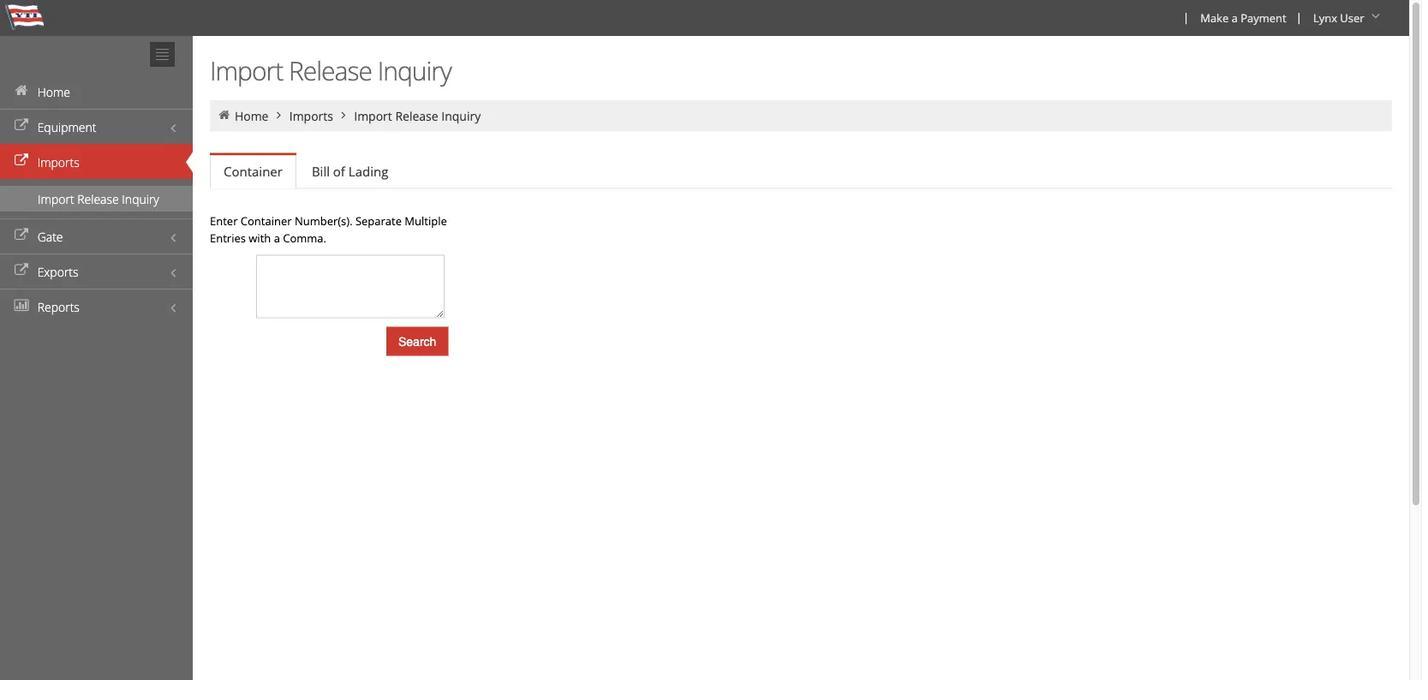 Task type: vqa. For each thing, say whether or not it's contained in the screenshot.
'home' in Home LINK
no



Task type: locate. For each thing, give the bounding box(es) containing it.
container up enter
[[224, 163, 283, 180]]

external link image inside imports 'link'
[[13, 155, 30, 167]]

external link image inside equipment link
[[13, 120, 30, 132]]

import release inquiry right angle right icon
[[354, 108, 481, 124]]

external link image down equipment link on the left top
[[13, 155, 30, 167]]

| left make
[[1184, 9, 1190, 25]]

imports down equipment
[[37, 154, 79, 170]]

2 horizontal spatial release
[[395, 108, 438, 124]]

home link up equipment
[[0, 74, 193, 109]]

lynx
[[1314, 10, 1338, 25]]

1 vertical spatial a
[[274, 230, 280, 246]]

2 horizontal spatial import
[[354, 108, 392, 124]]

release right angle right icon
[[395, 108, 438, 124]]

imports
[[289, 108, 333, 124], [37, 154, 79, 170]]

imports right angle right image
[[289, 108, 333, 124]]

2 external link image from the top
[[13, 155, 30, 167]]

1 vertical spatial import
[[354, 108, 392, 124]]

0 horizontal spatial import release inquiry link
[[0, 186, 193, 212]]

import release inquiry
[[210, 53, 451, 88], [354, 108, 481, 124], [38, 191, 159, 207]]

payment
[[1241, 10, 1287, 25]]

1 horizontal spatial home image
[[217, 109, 232, 121]]

1 horizontal spatial |
[[1296, 9, 1302, 25]]

2 vertical spatial release
[[77, 191, 119, 207]]

gate
[[37, 228, 63, 245]]

3 external link image from the top
[[13, 229, 30, 241]]

0 horizontal spatial a
[[274, 230, 280, 246]]

import release inquiry link
[[354, 108, 481, 124], [0, 186, 193, 212]]

enter
[[210, 213, 238, 228]]

import
[[210, 53, 283, 88], [354, 108, 392, 124], [38, 191, 74, 207]]

1 horizontal spatial import release inquiry link
[[354, 108, 481, 124]]

0 horizontal spatial |
[[1184, 9, 1190, 25]]

import up angle right image
[[210, 53, 283, 88]]

0 vertical spatial release
[[289, 53, 372, 88]]

1 horizontal spatial release
[[289, 53, 372, 88]]

1 vertical spatial inquiry
[[442, 108, 481, 124]]

search
[[398, 335, 436, 348]]

1 | from the left
[[1184, 9, 1190, 25]]

0 horizontal spatial import
[[38, 191, 74, 207]]

container
[[224, 163, 283, 180], [241, 213, 292, 228]]

|
[[1184, 9, 1190, 25], [1296, 9, 1302, 25]]

equipment
[[37, 119, 96, 135]]

reports
[[37, 299, 80, 315]]

release up gate link
[[77, 191, 119, 207]]

import for import release inquiry link to the top
[[354, 108, 392, 124]]

lynx user link
[[1306, 0, 1391, 36]]

inquiry for import release inquiry link to the top
[[442, 108, 481, 124]]

home link left angle right image
[[235, 108, 269, 124]]

inquiry
[[378, 53, 451, 88], [442, 108, 481, 124], [122, 191, 159, 207]]

1 vertical spatial import release inquiry
[[354, 108, 481, 124]]

home left angle right image
[[235, 108, 269, 124]]

reports link
[[0, 289, 193, 324]]

container up the with
[[241, 213, 292, 228]]

import up gate
[[38, 191, 74, 207]]

a right the with
[[274, 230, 280, 246]]

import right angle right icon
[[354, 108, 392, 124]]

imports link
[[289, 108, 333, 124], [0, 144, 193, 179]]

release
[[289, 53, 372, 88], [395, 108, 438, 124], [77, 191, 119, 207]]

1 external link image from the top
[[13, 120, 30, 132]]

1 vertical spatial release
[[395, 108, 438, 124]]

4 external link image from the top
[[13, 264, 30, 276]]

external link image left equipment
[[13, 120, 30, 132]]

exports link
[[0, 254, 193, 289]]

None text field
[[256, 255, 445, 318]]

1 vertical spatial home
[[235, 108, 269, 124]]

external link image for gate
[[13, 229, 30, 241]]

angle right image
[[272, 109, 287, 121]]

home up equipment
[[37, 84, 70, 100]]

1 vertical spatial container
[[241, 213, 292, 228]]

import release inquiry link right angle right icon
[[354, 108, 481, 124]]

import release inquiry up gate link
[[38, 191, 159, 207]]

import release inquiry link up gate link
[[0, 186, 193, 212]]

external link image
[[13, 120, 30, 132], [13, 155, 30, 167], [13, 229, 30, 241], [13, 264, 30, 276]]

bill
[[312, 163, 330, 180]]

1 horizontal spatial imports
[[289, 108, 333, 124]]

a right make
[[1232, 10, 1238, 25]]

2 vertical spatial inquiry
[[122, 191, 159, 207]]

home image
[[13, 84, 30, 96], [217, 109, 232, 121]]

0 vertical spatial inquiry
[[378, 53, 451, 88]]

angle down image
[[1368, 10, 1385, 22]]

1 vertical spatial import release inquiry link
[[0, 186, 193, 212]]

release up angle right icon
[[289, 53, 372, 88]]

0 vertical spatial container
[[224, 163, 283, 180]]

0 vertical spatial imports link
[[289, 108, 333, 124]]

home image up equipment link on the left top
[[13, 84, 30, 96]]

2 vertical spatial import
[[38, 191, 74, 207]]

make a payment
[[1201, 10, 1287, 25]]

2 vertical spatial import release inquiry
[[38, 191, 159, 207]]

1 vertical spatial home image
[[217, 109, 232, 121]]

| left lynx
[[1296, 9, 1302, 25]]

1 horizontal spatial imports link
[[289, 108, 333, 124]]

0 vertical spatial home image
[[13, 84, 30, 96]]

1 horizontal spatial home
[[235, 108, 269, 124]]

external link image up bar chart image
[[13, 264, 30, 276]]

inquiry for the bottom import release inquiry link
[[122, 191, 159, 207]]

1 horizontal spatial import
[[210, 53, 283, 88]]

external link image inside gate link
[[13, 229, 30, 241]]

imports link right angle right image
[[289, 108, 333, 124]]

home
[[37, 84, 70, 100], [235, 108, 269, 124]]

0 vertical spatial import release inquiry link
[[354, 108, 481, 124]]

lading
[[349, 163, 388, 180]]

home image left angle right image
[[217, 109, 232, 121]]

1 vertical spatial imports
[[37, 154, 79, 170]]

imports link down equipment
[[0, 144, 193, 179]]

external link image inside exports link
[[13, 264, 30, 276]]

1 vertical spatial imports link
[[0, 144, 193, 179]]

a
[[1232, 10, 1238, 25], [274, 230, 280, 246]]

0 vertical spatial a
[[1232, 10, 1238, 25]]

container inside the enter container number(s).  separate multiple entries with a comma.
[[241, 213, 292, 228]]

0 vertical spatial home
[[37, 84, 70, 100]]

import release inquiry up angle right icon
[[210, 53, 451, 88]]

external link image left gate
[[13, 229, 30, 241]]

a inside the enter container number(s).  separate multiple entries with a comma.
[[274, 230, 280, 246]]

home link
[[0, 74, 193, 109], [235, 108, 269, 124]]



Task type: describe. For each thing, give the bounding box(es) containing it.
search button
[[386, 327, 448, 356]]

0 horizontal spatial release
[[77, 191, 119, 207]]

gate link
[[0, 219, 193, 254]]

0 vertical spatial imports
[[289, 108, 333, 124]]

with
[[249, 230, 271, 246]]

exports
[[37, 264, 78, 280]]

import release inquiry for the bottom import release inquiry link
[[38, 191, 159, 207]]

import for the bottom import release inquiry link
[[38, 191, 74, 207]]

angle right image
[[336, 109, 351, 121]]

comma.
[[283, 230, 326, 246]]

0 horizontal spatial imports
[[37, 154, 79, 170]]

1 horizontal spatial a
[[1232, 10, 1238, 25]]

entries
[[210, 230, 246, 246]]

0 horizontal spatial imports link
[[0, 144, 193, 179]]

equipment link
[[0, 109, 193, 144]]

2 | from the left
[[1296, 9, 1302, 25]]

0 horizontal spatial home
[[37, 84, 70, 100]]

0 horizontal spatial home link
[[0, 74, 193, 109]]

bill of lading
[[312, 163, 388, 180]]

bill of lading link
[[298, 155, 402, 189]]

0 vertical spatial import release inquiry
[[210, 53, 451, 88]]

make a payment link
[[1193, 0, 1293, 36]]

number(s).
[[295, 213, 353, 228]]

separate
[[356, 213, 402, 228]]

of
[[333, 163, 345, 180]]

external link image for imports
[[13, 155, 30, 167]]

multiple
[[405, 213, 447, 228]]

0 horizontal spatial home image
[[13, 84, 30, 96]]

external link image for exports
[[13, 264, 30, 276]]

make
[[1201, 10, 1229, 25]]

1 horizontal spatial home link
[[235, 108, 269, 124]]

import release inquiry for import release inquiry link to the top
[[354, 108, 481, 124]]

user
[[1341, 10, 1365, 25]]

enter container number(s).  separate multiple entries with a comma.
[[210, 213, 447, 246]]

container link
[[210, 156, 296, 189]]

bar chart image
[[13, 300, 30, 312]]

external link image for equipment
[[13, 120, 30, 132]]

lynx user
[[1314, 10, 1365, 25]]

0 vertical spatial import
[[210, 53, 283, 88]]



